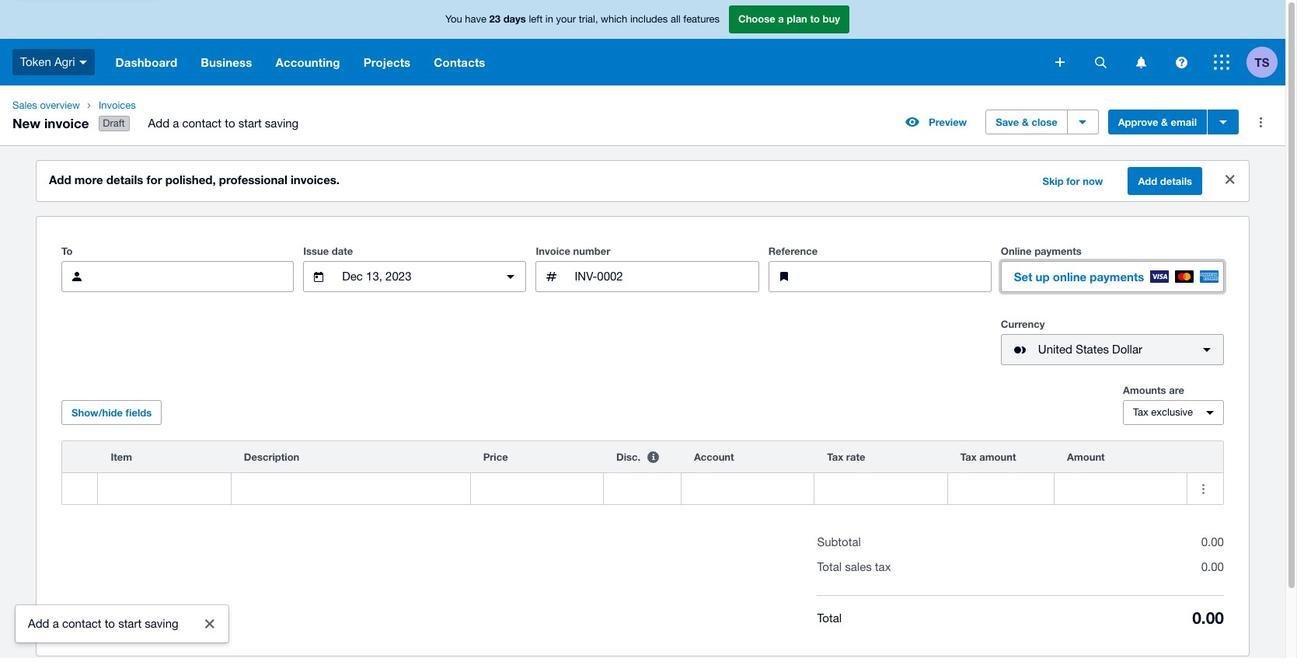 Task type: locate. For each thing, give the bounding box(es) containing it.
add a contact to start saving status
[[16, 605, 228, 643]]

total down the subtotal
[[817, 560, 842, 574]]

0 horizontal spatial &
[[1022, 116, 1029, 128]]

2 & from the left
[[1161, 116, 1168, 128]]

business button
[[189, 39, 264, 85]]

draft
[[103, 117, 125, 129]]

1 horizontal spatial &
[[1161, 116, 1168, 128]]

& right save in the top of the page
[[1022, 116, 1029, 128]]

reference
[[768, 245, 818, 257]]

add
[[148, 117, 169, 130], [49, 173, 71, 187], [1138, 175, 1157, 187], [28, 617, 49, 630]]

1 vertical spatial a
[[173, 117, 179, 130]]

online
[[1053, 270, 1087, 284]]

2 total from the top
[[817, 611, 842, 625]]

0 vertical spatial total
[[817, 560, 842, 574]]

for
[[147, 173, 162, 187], [1067, 175, 1080, 187]]

a
[[778, 13, 784, 25], [173, 117, 179, 130], [53, 617, 59, 630]]

0 vertical spatial saving
[[265, 117, 299, 130]]

price
[[483, 451, 508, 463]]

details left close image at top right
[[1160, 175, 1192, 187]]

details
[[106, 173, 143, 187], [1160, 175, 1192, 187]]

files
[[106, 613, 126, 625]]

& left email
[[1161, 116, 1168, 128]]

0 vertical spatial a
[[778, 13, 784, 25]]

saving
[[265, 117, 299, 130], [145, 617, 178, 630]]

to right attach
[[105, 617, 115, 630]]

& for close
[[1022, 116, 1029, 128]]

0 horizontal spatial contact
[[62, 617, 101, 630]]

more line item options image
[[1188, 473, 1219, 504]]

0 vertical spatial add a contact to start saving
[[148, 117, 299, 130]]

preview button
[[896, 110, 976, 135]]

united
[[1038, 343, 1073, 356]]

svg image right 'agri'
[[79, 60, 87, 64]]

contact element
[[61, 261, 294, 292]]

saving inside "status"
[[145, 617, 178, 630]]

0 horizontal spatial start
[[118, 617, 142, 630]]

save & close button
[[986, 110, 1068, 135]]

banner
[[0, 0, 1285, 85]]

svg image inside token agri popup button
[[79, 60, 87, 64]]

business
[[201, 55, 252, 69]]

0 horizontal spatial for
[[147, 173, 162, 187]]

item
[[111, 451, 132, 463]]

new invoice
[[12, 115, 89, 131]]

1 horizontal spatial start
[[238, 117, 262, 130]]

contact
[[182, 117, 221, 130], [62, 617, 101, 630]]

2 horizontal spatial tax
[[1133, 407, 1148, 418]]

invoice number element
[[536, 261, 759, 292]]

1 horizontal spatial tax
[[960, 451, 977, 463]]

details right more
[[106, 173, 143, 187]]

tax down amounts
[[1133, 407, 1148, 418]]

Inventory item text field
[[98, 474, 231, 504]]

add left more
[[49, 173, 71, 187]]

more information on discount image
[[637, 442, 668, 473]]

description
[[244, 451, 299, 463]]

for inside button
[[1067, 175, 1080, 187]]

contact down invoices link
[[182, 117, 221, 130]]

&
[[1022, 116, 1029, 128], [1161, 116, 1168, 128]]

1 vertical spatial payments
[[1090, 270, 1144, 284]]

token agri button
[[0, 39, 104, 85]]

token agri
[[20, 55, 75, 68]]

show/hide
[[72, 407, 123, 419]]

0 horizontal spatial tax
[[827, 451, 843, 463]]

issue date
[[303, 245, 353, 257]]

saving right files
[[145, 617, 178, 630]]

are
[[1169, 384, 1184, 396]]

1 horizontal spatial details
[[1160, 175, 1192, 187]]

currency
[[1001, 318, 1045, 330]]

To text field
[[99, 262, 293, 292]]

add left attach
[[28, 617, 49, 630]]

you
[[445, 13, 462, 25]]

tax
[[1133, 407, 1148, 418], [827, 451, 843, 463], [960, 451, 977, 463]]

add right draft
[[148, 117, 169, 130]]

trial,
[[579, 13, 598, 25]]

0 vertical spatial to
[[810, 13, 820, 25]]

0 horizontal spatial to
[[105, 617, 115, 630]]

payments up the online
[[1035, 245, 1082, 257]]

1 horizontal spatial payments
[[1090, 270, 1144, 284]]

united states dollar button
[[1001, 334, 1224, 365]]

subtotal
[[817, 536, 861, 549]]

add details button
[[1128, 167, 1202, 195]]

total for total sales tax
[[817, 560, 842, 574]]

Description text field
[[231, 474, 470, 504]]

start
[[238, 117, 262, 130], [118, 617, 142, 630]]

total down total sales tax
[[817, 611, 842, 625]]

banner containing ts
[[0, 0, 1285, 85]]

dashboard link
[[104, 39, 189, 85]]

0 vertical spatial contact
[[182, 117, 221, 130]]

projects button
[[352, 39, 422, 85]]

2 vertical spatial 0.00
[[1192, 609, 1224, 628]]

2 vertical spatial a
[[53, 617, 59, 630]]

1 vertical spatial saving
[[145, 617, 178, 630]]

close image
[[194, 609, 225, 640]]

1 horizontal spatial svg image
[[1176, 56, 1187, 68]]

tax
[[875, 560, 891, 574]]

save & close
[[996, 116, 1058, 128]]

dashboard
[[115, 55, 177, 69]]

to down invoices link
[[225, 117, 235, 130]]

1 vertical spatial add a contact to start saving
[[28, 617, 178, 630]]

a left attach
[[53, 617, 59, 630]]

payments right the online
[[1090, 270, 1144, 284]]

1 vertical spatial to
[[225, 117, 235, 130]]

0 vertical spatial 0.00
[[1201, 536, 1224, 549]]

includes
[[630, 13, 668, 25]]

start down invoices link
[[238, 117, 262, 130]]

0 horizontal spatial payments
[[1035, 245, 1082, 257]]

a left plan
[[778, 13, 784, 25]]

1 vertical spatial 0.00
[[1201, 560, 1224, 574]]

invoice
[[536, 245, 570, 257]]

0 vertical spatial start
[[238, 117, 262, 130]]

tax inside popup button
[[1133, 407, 1148, 418]]

0 horizontal spatial a
[[53, 617, 59, 630]]

svg image
[[1176, 56, 1187, 68], [79, 60, 87, 64]]

disc.
[[616, 451, 640, 463]]

new
[[12, 115, 41, 131]]

approve
[[1118, 116, 1158, 128]]

2 horizontal spatial a
[[778, 13, 784, 25]]

ts
[[1255, 55, 1270, 69]]

1 total from the top
[[817, 560, 842, 574]]

ts button
[[1247, 39, 1285, 85]]

for left now
[[1067, 175, 1080, 187]]

1 horizontal spatial to
[[225, 117, 235, 130]]

approve & email button
[[1108, 110, 1207, 135]]

total for total
[[817, 611, 842, 625]]

0 horizontal spatial svg image
[[79, 60, 87, 64]]

contact inside "status"
[[62, 617, 101, 630]]

to
[[61, 245, 73, 257]]

add right now
[[1138, 175, 1157, 187]]

0.00
[[1201, 536, 1224, 549], [1201, 560, 1224, 574], [1192, 609, 1224, 628]]

payments inside popup button
[[1090, 270, 1144, 284]]

amount
[[979, 451, 1016, 463]]

1 vertical spatial start
[[118, 617, 142, 630]]

professional
[[219, 173, 287, 187]]

2 vertical spatial to
[[105, 617, 115, 630]]

1 horizontal spatial saving
[[265, 117, 299, 130]]

svg image
[[1214, 54, 1230, 70], [1095, 56, 1106, 68], [1136, 56, 1146, 68], [1055, 58, 1065, 67]]

attach files button
[[61, 606, 150, 631]]

1 vertical spatial total
[[817, 611, 842, 625]]

details inside button
[[1160, 175, 1192, 187]]

payments
[[1035, 245, 1082, 257], [1090, 270, 1144, 284]]

add inside button
[[1138, 175, 1157, 187]]

saving up the professional
[[265, 117, 299, 130]]

svg image up email
[[1176, 56, 1187, 68]]

a down invoices link
[[173, 117, 179, 130]]

1 vertical spatial contact
[[62, 617, 101, 630]]

0 horizontal spatial saving
[[145, 617, 178, 630]]

start right attach
[[118, 617, 142, 630]]

None field
[[98, 473, 231, 504]]

features
[[683, 13, 720, 25]]

choose a plan to buy
[[738, 13, 840, 25]]

1 & from the left
[[1022, 116, 1029, 128]]

Invoice number text field
[[573, 262, 758, 292]]

tax left rate
[[827, 451, 843, 463]]

tax for tax exclusive
[[1133, 407, 1148, 418]]

tax for tax amount
[[960, 451, 977, 463]]

tax left amount
[[960, 451, 977, 463]]

rate
[[846, 451, 865, 463]]

show/hide fields
[[72, 407, 152, 419]]

contact left files
[[62, 617, 101, 630]]

1 horizontal spatial for
[[1067, 175, 1080, 187]]

to left buy
[[810, 13, 820, 25]]

online
[[1001, 245, 1032, 257]]

for left polished,
[[147, 173, 162, 187]]

add a contact to start saving
[[148, 117, 299, 130], [28, 617, 178, 630]]

left
[[529, 13, 543, 25]]

0 horizontal spatial details
[[106, 173, 143, 187]]

show/hide fields button
[[61, 400, 162, 425]]



Task type: vqa. For each thing, say whether or not it's contained in the screenshot.
to inside the banner
yes



Task type: describe. For each thing, give the bounding box(es) containing it.
invoices
[[99, 99, 136, 111]]

invoice number
[[536, 245, 610, 257]]

0 vertical spatial payments
[[1035, 245, 1082, 257]]

tax rate
[[827, 451, 865, 463]]

invoice line item list element
[[61, 441, 1224, 505]]

plan
[[787, 13, 807, 25]]

accounting button
[[264, 39, 352, 85]]

account
[[694, 451, 734, 463]]

Issue date text field
[[341, 262, 489, 292]]

buy
[[823, 13, 840, 25]]

save
[[996, 116, 1019, 128]]

number
[[573, 245, 610, 257]]

Reference text field
[[806, 262, 991, 292]]

sales overview
[[12, 99, 80, 111]]

skip for now
[[1043, 175, 1103, 187]]

approve & email
[[1118, 116, 1197, 128]]

token
[[20, 55, 51, 68]]

have
[[465, 13, 487, 25]]

projects
[[363, 55, 411, 69]]

united states dollar
[[1038, 343, 1142, 356]]

tax exclusive
[[1133, 407, 1193, 418]]

close image
[[1215, 164, 1246, 195]]

email
[[1171, 116, 1197, 128]]

Amount field
[[1055, 474, 1187, 504]]

skip
[[1043, 175, 1064, 187]]

set up online payments
[[1014, 270, 1144, 284]]

issue
[[303, 245, 329, 257]]

tax for tax rate
[[827, 451, 843, 463]]

your
[[556, 13, 576, 25]]

invoice
[[44, 115, 89, 131]]

attach
[[72, 613, 103, 625]]

add more details for polished, professional invoices.
[[49, 173, 340, 187]]

sales overview link
[[6, 98, 86, 113]]

add more details for polished, professional invoices. status
[[37, 161, 1249, 201]]

agri
[[54, 55, 75, 68]]

more
[[74, 173, 103, 187]]

dollar
[[1112, 343, 1142, 356]]

now
[[1083, 175, 1103, 187]]

up
[[1036, 270, 1050, 284]]

invoices link
[[92, 98, 311, 113]]

2 horizontal spatial to
[[810, 13, 820, 25]]

contacts
[[434, 55, 485, 69]]

preview
[[929, 116, 967, 128]]

exclusive
[[1151, 407, 1193, 418]]

days
[[503, 13, 526, 25]]

23
[[489, 13, 501, 25]]

start inside "status"
[[118, 617, 142, 630]]

set
[[1014, 270, 1032, 284]]

in
[[545, 13, 553, 25]]

polished,
[[165, 173, 216, 187]]

set up online payments button
[[1001, 261, 1224, 292]]

online payments
[[1001, 245, 1082, 257]]

skip for now button
[[1033, 169, 1113, 194]]

which
[[601, 13, 627, 25]]

more date options image
[[495, 261, 526, 292]]

contacts button
[[422, 39, 497, 85]]

more invoice options image
[[1245, 107, 1276, 138]]

accounting
[[275, 55, 340, 69]]

add inside "status"
[[28, 617, 49, 630]]

attach files
[[72, 613, 126, 625]]

add details
[[1138, 175, 1192, 187]]

you have 23 days left in your trial, which includes all features
[[445, 13, 720, 25]]

1 horizontal spatial contact
[[182, 117, 221, 130]]

to inside "status"
[[105, 617, 115, 630]]

1 horizontal spatial a
[[173, 117, 179, 130]]

total sales tax
[[817, 560, 891, 574]]

0.00 for subtotal
[[1201, 536, 1224, 549]]

sales
[[845, 560, 872, 574]]

states
[[1076, 343, 1109, 356]]

& for email
[[1161, 116, 1168, 128]]

amounts
[[1123, 384, 1166, 396]]

all
[[671, 13, 681, 25]]

tax amount
[[960, 451, 1016, 463]]

more line item options element
[[1188, 442, 1223, 473]]

tax exclusive button
[[1123, 400, 1224, 425]]

0.00 for total sales tax
[[1201, 560, 1224, 574]]

Price field
[[471, 474, 603, 504]]

fields
[[126, 407, 152, 419]]

add a contact to start saving inside "status"
[[28, 617, 178, 630]]

a inside 'add a contact to start saving' "status"
[[53, 617, 59, 630]]

close
[[1032, 116, 1058, 128]]

amount
[[1067, 451, 1105, 463]]



